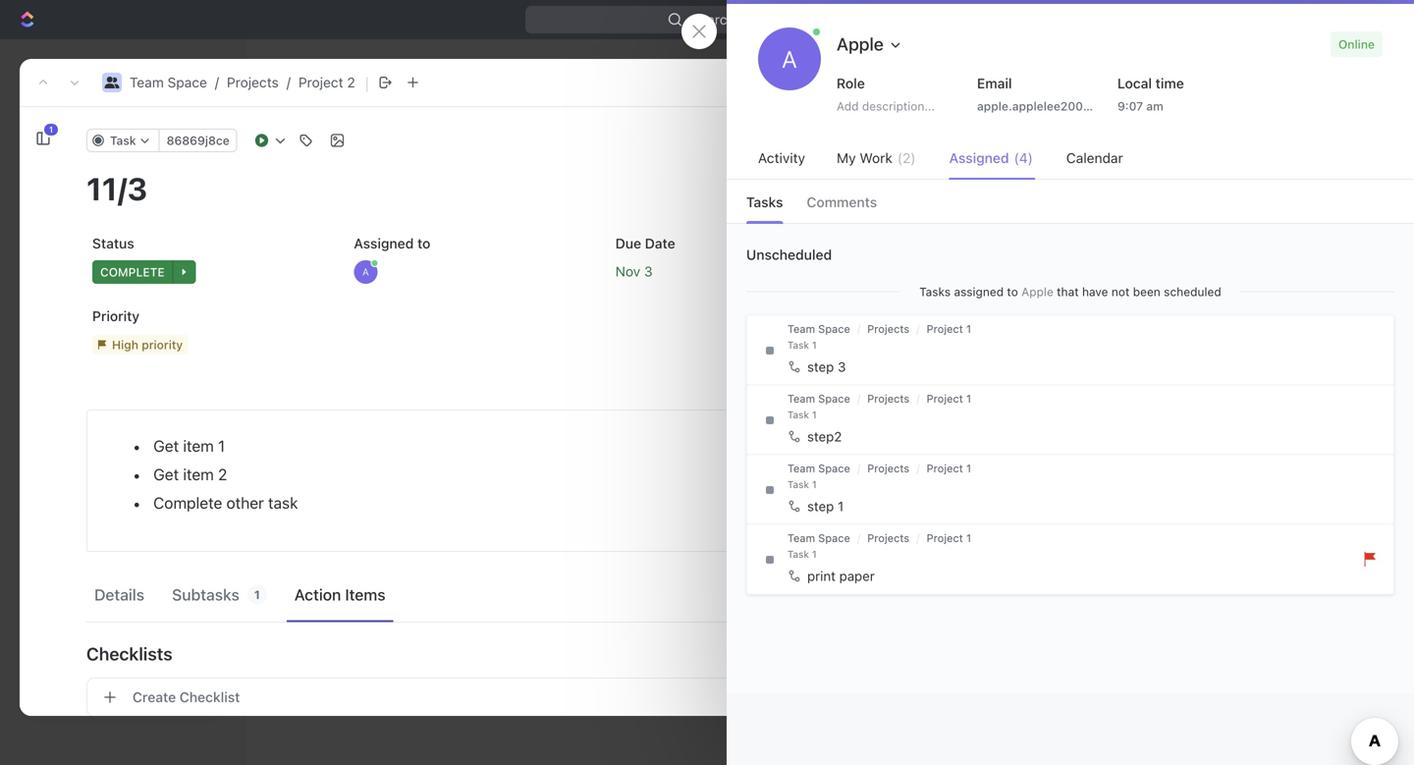 Task type: vqa. For each thing, say whether or not it's contained in the screenshot.
step related to step 3
yes



Task type: describe. For each thing, give the bounding box(es) containing it.
notifications link
[[39, 224, 205, 258]]

team space link for step2
[[788, 392, 850, 405]]

keep
[[434, 440, 466, 456]]

1 vertical spatial (totp)
[[1114, 509, 1165, 528]]

each
[[712, 530, 739, 544]]

two-
[[434, 403, 481, 427]]

or
[[763, 440, 776, 456]]

app inside button
[[105, 669, 131, 685]]

subtasks
[[172, 585, 239, 604]]

go
[[66, 669, 84, 685]]

projects link for step 3
[[868, 323, 910, 335]]

theme
[[532, 681, 591, 706]]

cloud
[[39, 309, 76, 325]]

secure
[[556, 440, 599, 456]]

team space / projects / project 1 ‎task 1 for step 3
[[788, 323, 972, 351]]

space for print paper
[[818, 532, 850, 545]]

been
[[1133, 285, 1161, 299]]

print
[[807, 568, 836, 584]]

space for step 1
[[818, 462, 850, 475]]

business
[[502, 549, 552, 560]]

priority
[[142, 338, 183, 351]]

projects link left the project 2 link
[[227, 74, 279, 90]]

Edit task name text field
[[86, 170, 856, 207]]

find all of your apps and integrations in our new app center!
[[40, 596, 193, 646]]

project for print paper
[[927, 532, 963, 545]]

available on business plans or higher element
[[498, 548, 556, 561]]

nov 8 at 8:59 am
[[1210, 215, 1306, 229]]

projects link for step 1
[[868, 462, 910, 475]]

complete button
[[86, 254, 332, 290]]

projects for step 1
[[868, 462, 910, 475]]

space for step 3
[[818, 323, 850, 335]]

‎task for step2
[[788, 409, 809, 420]]

step for step 1
[[807, 498, 834, 514]]

assigned
[[954, 285, 1004, 299]]

step 1 link
[[783, 490, 1371, 523]]

team space / projects / project 1 ‎task 1 for step 1
[[788, 462, 972, 490]]

unscheduled
[[747, 247, 832, 263]]

local time 9:07 am
[[1118, 75, 1184, 113]]

in.
[[814, 530, 827, 544]]

to right assigned
[[1007, 285, 1018, 299]]

using
[[779, 440, 814, 456]]

authenticator app (totp)
[[980, 509, 1165, 528]]

get item 1 get item 2 complete other task
[[153, 437, 298, 512]]

projects for print paper
[[868, 532, 910, 545]]

0 vertical spatial apple
[[837, 33, 884, 55]]

print paper
[[807, 568, 875, 584]]

0 vertical spatial 3
[[1129, 76, 1136, 89]]

email
[[977, 75, 1012, 91]]

project for step 1
[[927, 462, 963, 475]]

Enter New Password field
[[434, 318, 1375, 364]]

search... button
[[525, 6, 889, 33]]

my for my work (2)
[[837, 150, 856, 166]]

online
[[1339, 37, 1375, 51]]

nov 3
[[616, 263, 653, 279]]

3 for step 3
[[838, 359, 846, 375]]

complete
[[100, 265, 165, 279]]

factor
[[481, 403, 536, 427]]

0 horizontal spatial (totp)
[[1024, 440, 1069, 456]]

2 get from the top
[[153, 465, 179, 484]]

8:59
[[1260, 215, 1286, 229]]

step2 link
[[783, 420, 1371, 453]]

checklists
[[86, 643, 173, 665]]

task button
[[86, 129, 160, 152]]

step 3 link
[[783, 350, 1371, 383]]

project 1 link for step 1
[[927, 462, 972, 475]]

apps
[[126, 596, 153, 610]]

passcode inside text message (sms) receive a one-time passcode via sms each time you log in. business
[[608, 530, 661, 544]]

1 horizontal spatial one-
[[898, 440, 927, 456]]

comments
[[807, 194, 877, 210]]

log
[[39, 424, 63, 440]]

0 horizontal spatial activity
[[758, 150, 806, 166]]

storage
[[80, 309, 130, 325]]

color
[[481, 681, 527, 706]]

app inside find all of your apps and integrations in our new app center!
[[170, 614, 193, 628]]

team for print paper
[[788, 532, 815, 545]]

temporary
[[829, 440, 894, 456]]

complete
[[153, 494, 222, 512]]

task
[[110, 134, 136, 147]]

2fa
[[680, 440, 704, 456]]

1 item from the top
[[183, 437, 214, 455]]

message
[[532, 506, 596, 525]]

paper
[[839, 568, 875, 584]]

priority
[[92, 308, 140, 324]]

on
[[1086, 76, 1100, 89]]

0 vertical spatial a
[[782, 45, 797, 73]]

due date
[[616, 235, 676, 251]]

create checklist
[[133, 689, 240, 705]]

am inside local time 9:07 am
[[1147, 99, 1164, 113]]

save changes
[[1231, 713, 1345, 734]]

two-factor authentication (2fa)
[[434, 403, 729, 427]]

to right do
[[1155, 215, 1166, 229]]

integrations
[[40, 614, 106, 628]]

high priority button
[[86, 327, 332, 362]]

search...
[[691, 11, 747, 28]]

assigned (4)
[[949, 150, 1033, 166]]

Enter Email text field
[[434, 236, 1375, 282]]

find
[[40, 596, 64, 610]]

‎task for step 3
[[788, 339, 809, 351]]

tasks for tasks assigned to apple that have not been scheduled
[[920, 285, 951, 299]]

1 inside get item 1 get item 2 complete other task
[[218, 437, 225, 455]]

changed
[[987, 215, 1035, 229]]

to do
[[1116, 215, 1155, 229]]

step 1
[[807, 498, 844, 514]]

‎task for print paper
[[788, 549, 809, 560]]

time inside local time 9:07 am
[[1156, 75, 1184, 91]]

project 1 link for print paper
[[927, 532, 972, 545]]

work
[[860, 150, 893, 166]]

log out link
[[39, 416, 205, 449]]

one- inside text message (sms) receive a one-time passcode via sms each time you log in. business
[[555, 530, 580, 544]]

share
[[1156, 74, 1193, 90]]

nov 3 button
[[610, 254, 856, 290]]

9:07
[[1118, 99, 1144, 113]]

86869j8ce button
[[159, 129, 237, 152]]

am inside 'task sidebar content' section
[[1290, 215, 1306, 229]]

workspaces
[[39, 194, 117, 210]]

team space / projects / project 1 ‎task 1 for step2
[[788, 392, 972, 420]]

notifications
[[39, 233, 119, 249]]

status
[[1038, 215, 1072, 229]]

1 get from the top
[[153, 437, 179, 455]]

authenticator
[[980, 509, 1077, 528]]

team for step 1
[[788, 462, 815, 475]]

role add description...
[[837, 75, 935, 113]]

action items
[[294, 585, 386, 604]]

my for my settings
[[285, 83, 313, 108]]

task
[[268, 494, 298, 512]]

project for step 3
[[927, 323, 963, 335]]



Task type: locate. For each thing, give the bounding box(es) containing it.
‎task up step 3 at top
[[788, 339, 809, 351]]

task sidebar content section
[[922, 107, 1335, 716]]

1 vertical spatial a
[[545, 530, 551, 544]]

details
[[94, 585, 145, 604]]

a button
[[348, 254, 594, 290]]

your inside find all of your apps and integrations in our new app center!
[[98, 596, 122, 610]]

step
[[807, 359, 834, 375], [807, 498, 834, 514]]

save changes button
[[1200, 702, 1375, 746]]

0 horizontal spatial tasks
[[747, 194, 783, 210]]

apple
[[837, 33, 884, 55], [1022, 285, 1054, 299]]

to up a dropdown button
[[418, 235, 431, 251]]

‎task up the step 1
[[788, 479, 809, 490]]

0 vertical spatial am
[[1147, 99, 1164, 113]]

you
[[770, 530, 790, 544]]

nov right on
[[1104, 76, 1126, 89]]

your up in
[[98, 596, 122, 610]]

other
[[226, 494, 264, 512]]

one-
[[898, 440, 927, 456], [555, 530, 580, 544]]

1 vertical spatial assigned
[[354, 235, 414, 251]]

you
[[963, 215, 983, 229]]

add description... button
[[829, 94, 959, 118]]

projects link for print paper
[[868, 532, 910, 545]]

sms left each
[[684, 530, 709, 544]]

a down search... 'button'
[[782, 45, 797, 73]]

checklist
[[180, 689, 240, 705]]

time left you
[[743, 530, 767, 544]]

projects link up paper
[[868, 532, 910, 545]]

via inside text message (sms) receive a one-time passcode via sms each time you log in. business
[[665, 530, 681, 544]]

from left an
[[1073, 440, 1102, 456]]

1 horizontal spatial tasks
[[920, 285, 951, 299]]

at
[[1246, 215, 1257, 229]]

log
[[793, 530, 811, 544]]

passcode down (sms)
[[608, 530, 661, 544]]

activity left work
[[758, 150, 806, 166]]

1 vertical spatial a
[[303, 147, 335, 205]]

role
[[837, 75, 865, 91]]

space down step 3 at top
[[818, 392, 850, 405]]

1 horizontal spatial assigned
[[949, 150, 1009, 166]]

your right keep
[[470, 440, 498, 456]]

assigned for assigned to
[[354, 235, 414, 251]]

in
[[110, 614, 119, 628]]

1 horizontal spatial your
[[470, 440, 498, 456]]

team space link right user group icon at the left
[[130, 74, 207, 90]]

space up step 3 at top
[[818, 323, 850, 335]]

calendar
[[1067, 150, 1124, 166], [39, 347, 96, 364]]

step for step 3
[[807, 359, 834, 375]]

0 vertical spatial 2
[[347, 74, 355, 90]]

team space / projects / project 1 ‎task 1 up step 3 at top
[[788, 323, 972, 351]]

1 vertical spatial apple
[[1022, 285, 1054, 299]]

‎task down log
[[788, 549, 809, 560]]

space right log
[[818, 532, 850, 545]]

am right 9:07
[[1147, 99, 1164, 113]]

2
[[347, 74, 355, 90], [218, 465, 227, 484]]

1 vertical spatial your
[[98, 596, 122, 610]]

nov
[[1104, 76, 1126, 89], [1210, 215, 1232, 229], [616, 263, 641, 279]]

1 horizontal spatial apple
[[1022, 285, 1054, 299]]

share button
[[1144, 67, 1205, 98]]

nov for nov 8 at 8:59 am
[[1210, 215, 1232, 229]]

created
[[1039, 76, 1083, 89]]

step up in.
[[807, 498, 834, 514]]

passcode up authenticator on the right bottom of the page
[[959, 440, 1020, 456]]

projects down enter email text box on the top of the page
[[868, 323, 910, 335]]

workspaces link
[[39, 186, 205, 219]]

2 horizontal spatial a
[[782, 45, 797, 73]]

projects up temporary
[[868, 392, 910, 405]]

0 horizontal spatial app
[[105, 669, 131, 685]]

nov inside 'task sidebar content' section
[[1210, 215, 1232, 229]]

1 horizontal spatial via
[[708, 440, 726, 456]]

‎task for step 1
[[788, 479, 809, 490]]

0 vertical spatial passcode
[[959, 440, 1020, 456]]

1 vertical spatial my
[[837, 150, 856, 166]]

1 horizontal spatial calendar
[[1067, 150, 1124, 166]]

your
[[434, 681, 476, 706]]

0 vertical spatial a
[[817, 440, 825, 456]]

my left settings at top
[[285, 83, 313, 108]]

go to app center
[[66, 669, 179, 685]]

1 vertical spatial one-
[[555, 530, 580, 544]]

log out
[[39, 424, 87, 440]]

0 horizontal spatial my
[[285, 83, 313, 108]]

time down message
[[580, 530, 605, 544]]

0 vertical spatial get
[[153, 437, 179, 455]]

enabling
[[622, 440, 676, 456]]

assigned left (4) in the top of the page
[[949, 150, 1009, 166]]

1 horizontal spatial passcode
[[959, 440, 1020, 456]]

via right 2fa
[[708, 440, 726, 456]]

user group image
[[105, 77, 119, 88]]

0 horizontal spatial your
[[98, 596, 122, 610]]

team space link for step 3
[[788, 323, 850, 335]]

0 vertical spatial step
[[807, 359, 834, 375]]

am right "8:59"
[[1290, 215, 1306, 229]]

activity inside 'task sidebar content' section
[[947, 127, 1015, 150]]

from inside 'task sidebar content' section
[[1075, 215, 1101, 229]]

app.
[[1214, 440, 1241, 456]]

sms
[[730, 440, 759, 456], [684, 530, 709, 544]]

high
[[112, 338, 138, 351]]

of
[[83, 596, 94, 610]]

team space link up step 3 at top
[[788, 323, 850, 335]]

project for step2
[[927, 392, 963, 405]]

0 vertical spatial sms
[[730, 440, 759, 456]]

team right user group icon at the left
[[130, 74, 164, 90]]

assigned to
[[354, 235, 431, 251]]

have
[[1082, 285, 1109, 299]]

space inside team space / projects / project 2 |
[[168, 74, 207, 90]]

1 step from the top
[[807, 359, 834, 375]]

2 vertical spatial app
[[105, 669, 131, 685]]

time right temporary
[[927, 440, 955, 456]]

a down message
[[545, 530, 551, 544]]

1 horizontal spatial sms
[[730, 440, 759, 456]]

2 item from the top
[[183, 465, 214, 484]]

team space / projects / project 1 ‎task 1 up paper
[[788, 532, 972, 560]]

activity down email
[[947, 127, 1015, 150]]

team space / projects / project 1 ‎task 1 up temporary
[[788, 392, 972, 420]]

due
[[616, 235, 641, 251]]

3 team space / projects / project 1 ‎task 1 from the top
[[788, 462, 972, 490]]

(2)
[[898, 150, 916, 166]]

team space link down keep your account secure by enabling 2fa via sms or using a temporary one-time passcode (totp) from an authenticator app.
[[788, 462, 850, 475]]

4 ‎task from the top
[[788, 549, 809, 560]]

assigned for assigned (4)
[[949, 150, 1009, 166]]

0 horizontal spatial sms
[[684, 530, 709, 544]]

0 horizontal spatial 3
[[644, 263, 653, 279]]

assigned up a dropdown button
[[354, 235, 414, 251]]

project 1 link for step2
[[927, 392, 972, 405]]

2 vertical spatial a
[[362, 266, 369, 277]]

all
[[67, 596, 80, 610]]

projects up paper
[[868, 532, 910, 545]]

not
[[1112, 285, 1130, 299]]

1 vertical spatial nov
[[1210, 215, 1232, 229]]

to inside go to app center button
[[88, 669, 101, 685]]

1 team space / projects / project 1 ‎task 1 from the top
[[788, 323, 972, 351]]

3 inside dropdown button
[[644, 263, 653, 279]]

nov down due
[[616, 263, 641, 279]]

step up step2
[[807, 359, 834, 375]]

0 horizontal spatial apple
[[837, 33, 884, 55]]

0 horizontal spatial one-
[[555, 530, 580, 544]]

team for step 3
[[788, 323, 815, 335]]

apple.applelee2001@gmail.com
[[977, 99, 1159, 113]]

projects link down temporary
[[868, 462, 910, 475]]

0 horizontal spatial a
[[545, 530, 551, 544]]

0 horizontal spatial via
[[665, 530, 681, 544]]

projects link for step2
[[868, 392, 910, 405]]

changes
[[1275, 713, 1345, 734]]

one- down message
[[555, 530, 580, 544]]

(sms)
[[600, 506, 644, 525]]

1 vertical spatial item
[[183, 465, 214, 484]]

(totp) up step 1 link
[[1024, 440, 1069, 456]]

1 horizontal spatial a
[[817, 440, 825, 456]]

projects inside team space / projects / project 2 |
[[227, 74, 279, 90]]

details button
[[86, 577, 152, 613]]

date
[[645, 235, 676, 251]]

1 horizontal spatial app
[[170, 614, 193, 628]]

team up step 3 at top
[[788, 323, 815, 335]]

Enter Username text field
[[434, 153, 1375, 199]]

team space link down the step 1
[[788, 532, 850, 545]]

team space / projects / project 1 ‎task 1 down temporary
[[788, 462, 972, 490]]

1 vertical spatial sms
[[684, 530, 709, 544]]

a inside dropdown button
[[362, 266, 369, 277]]

project
[[299, 74, 343, 90], [927, 323, 963, 335], [927, 392, 963, 405], [927, 462, 963, 475], [927, 532, 963, 545]]

team inside team space / projects / project 2 |
[[130, 74, 164, 90]]

0 horizontal spatial assigned
[[354, 235, 414, 251]]

save
[[1231, 713, 1270, 734]]

1 vertical spatial am
[[1290, 215, 1306, 229]]

1 horizontal spatial am
[[1290, 215, 1306, 229]]

1 horizontal spatial activity
[[947, 127, 1015, 150]]

1 vertical spatial step
[[807, 498, 834, 514]]

account
[[502, 440, 553, 456]]

team space / projects / project 1 ‎task 1 for print paper
[[788, 532, 972, 560]]

2 up other at the bottom left
[[218, 465, 227, 484]]

1 vertical spatial calendar
[[39, 347, 96, 364]]

3 ‎task from the top
[[788, 479, 809, 490]]

from right status
[[1075, 215, 1101, 229]]

0 horizontal spatial a
[[303, 147, 335, 205]]

2 project 1 link from the top
[[927, 392, 972, 405]]

our
[[123, 614, 141, 628]]

86869j8ce
[[167, 134, 230, 147]]

1 button
[[28, 123, 59, 154]]

calendar down cloud
[[39, 347, 96, 364]]

via left each
[[665, 530, 681, 544]]

app
[[1081, 509, 1110, 528], [170, 614, 193, 628], [105, 669, 131, 685]]

one- right temporary
[[898, 440, 927, 456]]

text
[[498, 506, 528, 525]]

1 horizontal spatial 2
[[347, 74, 355, 90]]

1 vertical spatial 3
[[644, 263, 653, 279]]

project 1 link for step 3
[[927, 323, 972, 335]]

projects for step 3
[[868, 323, 910, 335]]

‎task
[[788, 339, 809, 351], [788, 409, 809, 420], [788, 479, 809, 490], [788, 549, 809, 560]]

a down my settings
[[303, 147, 335, 205]]

tasks
[[747, 194, 783, 210], [920, 285, 951, 299]]

a inside text message (sms) receive a one-time passcode via sms each time you log in. business
[[545, 530, 551, 544]]

app up print paper link
[[1081, 509, 1110, 528]]

cloud storage link
[[39, 301, 205, 334]]

0 horizontal spatial nov
[[616, 263, 641, 279]]

0 vertical spatial one-
[[898, 440, 927, 456]]

calendar down apple.applelee2001@gmail.com
[[1067, 150, 1124, 166]]

a down assigned to
[[362, 266, 369, 277]]

apple left that
[[1022, 285, 1054, 299]]

1 project 1 link from the top
[[927, 323, 972, 335]]

1 vertical spatial via
[[665, 530, 681, 544]]

activity
[[947, 127, 1015, 150], [758, 150, 806, 166]]

nov inside dropdown button
[[616, 263, 641, 279]]

2 ‎task from the top
[[788, 409, 809, 420]]

2 step from the top
[[807, 498, 834, 514]]

am
[[1147, 99, 1164, 113], [1290, 215, 1306, 229]]

settings
[[318, 83, 395, 108]]

2 vertical spatial nov
[[616, 263, 641, 279]]

team down the using
[[788, 462, 815, 475]]

1 vertical spatial 2
[[218, 465, 227, 484]]

team down step 3 at top
[[788, 392, 815, 405]]

nov left 8
[[1210, 215, 1232, 229]]

3 for nov 3
[[644, 263, 653, 279]]

an
[[1106, 440, 1121, 456]]

(2fa)
[[678, 403, 729, 427]]

3 project 1 link from the top
[[927, 462, 972, 475]]

0 horizontal spatial passcode
[[608, 530, 661, 544]]

center!
[[40, 632, 81, 646]]

0 vertical spatial from
[[1075, 215, 1101, 229]]

3
[[1129, 76, 1136, 89], [644, 263, 653, 279], [838, 359, 846, 375]]

project 1 link
[[927, 323, 972, 335], [927, 392, 972, 405], [927, 462, 972, 475], [927, 532, 972, 545]]

checklists button
[[86, 631, 856, 678]]

team space link down step 3 at top
[[788, 392, 850, 405]]

your color theme
[[434, 681, 591, 706]]

2 inside get item 1 get item 2 complete other task
[[218, 465, 227, 484]]

email apple.applelee2001@gmail.com
[[977, 75, 1159, 113]]

created on nov 3
[[1039, 76, 1136, 89]]

space for step2
[[818, 392, 850, 405]]

app down and
[[170, 614, 193, 628]]

(4)
[[1014, 150, 1033, 166]]

my left work
[[837, 150, 856, 166]]

keep your account secure by enabling 2fa via sms or using a temporary one-time passcode (totp) from an authenticator app.
[[434, 440, 1241, 456]]

projects link down enter email text box on the top of the page
[[868, 323, 910, 335]]

2 horizontal spatial app
[[1081, 509, 1110, 528]]

2 inside team space / projects / project 2 |
[[347, 74, 355, 90]]

0 vertical spatial my
[[285, 83, 313, 108]]

project inside team space / projects / project 2 |
[[299, 74, 343, 90]]

0 vertical spatial nov
[[1104, 76, 1126, 89]]

get
[[153, 437, 179, 455], [153, 465, 179, 484]]

team for step2
[[788, 392, 815, 405]]

4 project 1 link from the top
[[927, 532, 972, 545]]

1 horizontal spatial my
[[837, 150, 856, 166]]

high priority
[[112, 338, 183, 351]]

‎task up the using
[[788, 409, 809, 420]]

projects link up temporary
[[868, 392, 910, 405]]

1 ‎task from the top
[[788, 339, 809, 351]]

nov for nov 3
[[616, 263, 641, 279]]

1 horizontal spatial nov
[[1104, 76, 1126, 89]]

0 horizontal spatial calendar
[[39, 347, 96, 364]]

tasks up unscheduled
[[747, 194, 783, 210]]

1 horizontal spatial 3
[[838, 359, 846, 375]]

1 vertical spatial passcode
[[608, 530, 661, 544]]

1 vertical spatial from
[[1073, 440, 1102, 456]]

1 horizontal spatial (totp)
[[1114, 509, 1165, 528]]

step 3
[[807, 359, 846, 375]]

0 horizontal spatial 2
[[218, 465, 227, 484]]

team space link for step 1
[[788, 462, 850, 475]]

1 horizontal spatial a
[[362, 266, 369, 277]]

2 horizontal spatial nov
[[1210, 215, 1232, 229]]

space up 86869j8ce
[[168, 74, 207, 90]]

my
[[285, 83, 313, 108], [837, 150, 856, 166]]

0 vertical spatial app
[[1081, 509, 1110, 528]]

tasks left assigned
[[920, 285, 951, 299]]

team space link for print paper
[[788, 532, 850, 545]]

print paper link
[[783, 559, 1342, 593]]

time right local
[[1156, 75, 1184, 91]]

back
[[65, 83, 102, 99]]

projects for step2
[[868, 392, 910, 405]]

tasks for tasks
[[747, 194, 783, 210]]

projects left the project 2 link
[[227, 74, 279, 90]]

2 team space / projects / project 1 ‎task 1 from the top
[[788, 392, 972, 420]]

0 vertical spatial (totp)
[[1024, 440, 1069, 456]]

center
[[135, 669, 179, 685]]

projects link
[[227, 74, 279, 90], [868, 323, 910, 335], [868, 392, 910, 405], [868, 462, 910, 475], [868, 532, 910, 545]]

4 team space / projects / project 1 ‎task 1 from the top
[[788, 532, 972, 560]]

my work (2)
[[837, 150, 916, 166]]

|
[[365, 73, 369, 92]]

sms inside text message (sms) receive a one-time passcode via sms each time you log in. business
[[684, 530, 709, 544]]

team down the step 1
[[788, 532, 815, 545]]

1 vertical spatial app
[[170, 614, 193, 628]]

0 vertical spatial item
[[183, 437, 214, 455]]

1 vertical spatial get
[[153, 465, 179, 484]]

0 vertical spatial assigned
[[949, 150, 1009, 166]]

0 horizontal spatial am
[[1147, 99, 1164, 113]]

(totp) down an
[[1114, 509, 1165, 528]]

0 vertical spatial tasks
[[747, 194, 783, 210]]

1
[[49, 125, 53, 134], [967, 323, 972, 335], [812, 339, 817, 351], [967, 392, 972, 405], [812, 409, 817, 420], [218, 437, 225, 455], [967, 462, 972, 475], [812, 479, 817, 490], [838, 498, 844, 514], [967, 532, 972, 545], [812, 549, 817, 560], [254, 588, 260, 602]]

create
[[133, 689, 176, 705]]

status
[[92, 235, 134, 251]]

do
[[1136, 215, 1152, 229]]

2 horizontal spatial 3
[[1129, 76, 1136, 89]]

by
[[603, 440, 618, 456]]

app down checklists
[[105, 669, 131, 685]]

a right the using
[[817, 440, 825, 456]]

action items button
[[287, 577, 394, 613]]

description...
[[862, 99, 935, 113]]

2 left |
[[347, 74, 355, 90]]

sms left or
[[730, 440, 759, 456]]

apple up role in the top of the page
[[837, 33, 884, 55]]

1 vertical spatial tasks
[[920, 285, 951, 299]]

3 up 9:07
[[1129, 76, 1136, 89]]

3 down due date
[[644, 263, 653, 279]]

to left do
[[1120, 215, 1133, 229]]

2 vertical spatial 3
[[838, 359, 846, 375]]

space down keep your account secure by enabling 2fa via sms or using a temporary one-time passcode (totp) from an authenticator app.
[[818, 462, 850, 475]]

passcode
[[959, 440, 1020, 456], [608, 530, 661, 544]]

projects down temporary
[[868, 462, 910, 475]]

0 vertical spatial calendar
[[1067, 150, 1124, 166]]

1 inside button
[[49, 125, 53, 134]]

3 up step2
[[838, 359, 846, 375]]

0 vertical spatial your
[[470, 440, 498, 456]]

to right go
[[88, 669, 101, 685]]

0 vertical spatial via
[[708, 440, 726, 456]]



